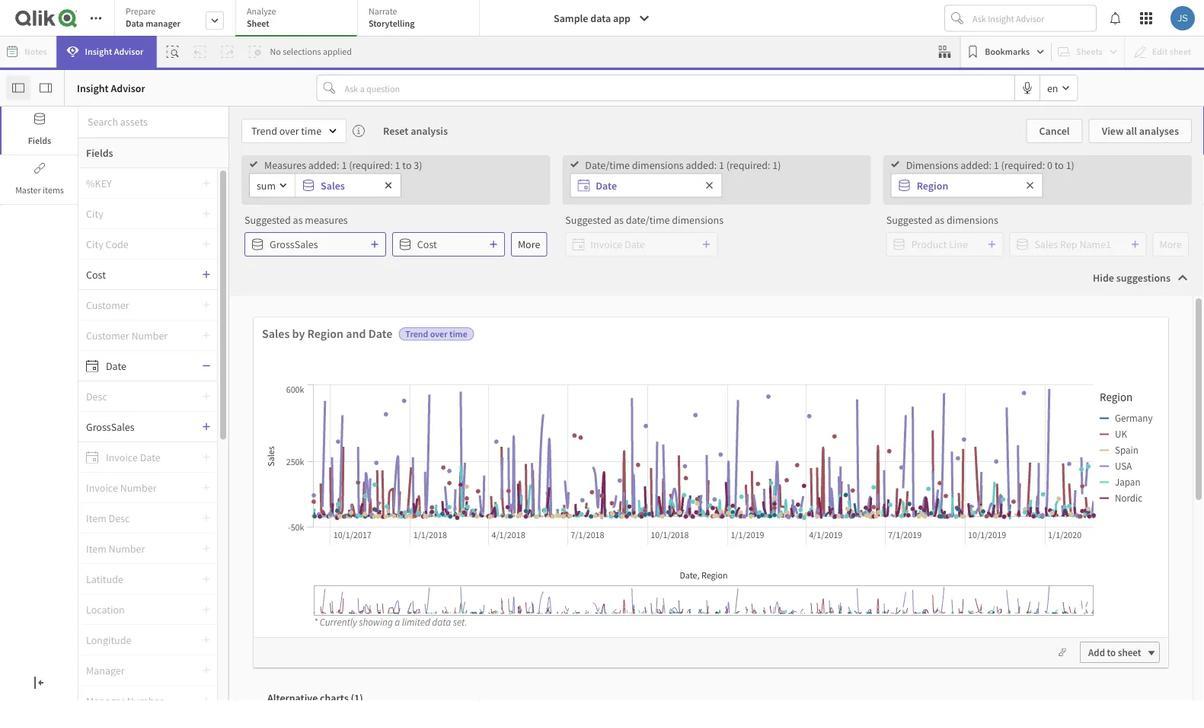 Task type: vqa. For each thing, say whether or not it's contained in the screenshot.
top you
yes



Task type: locate. For each thing, give the bounding box(es) containing it.
new down visualizations
[[786, 486, 805, 500]]

to right adding
[[723, 236, 739, 259]]

explore
[[363, 412, 402, 427], [326, 443, 360, 456]]

0 horizontal spatial trend
[[251, 124, 277, 138]]

date button
[[571, 174, 697, 197], [78, 359, 202, 373]]

new right create
[[781, 412, 803, 427]]

1 (required: from the left
[[349, 158, 393, 172]]

0 horizontal spatial added:
[[308, 158, 339, 172]]

explore up explore your data directly or let qlik generate insights for you with
[[363, 412, 402, 427]]

0 horizontal spatial a
[[395, 616, 400, 629]]

0 vertical spatial a
[[587, 412, 593, 427]]

grosssales menu item
[[78, 412, 217, 443]]

no
[[270, 46, 281, 58]]

1 horizontal spatial sheet
[[1118, 646, 1141, 659]]

1 horizontal spatial explore
[[363, 412, 402, 427]]

currently
[[320, 616, 357, 629]]

sheet. down any
[[455, 507, 482, 520]]

master items button
[[0, 156, 78, 204], [2, 156, 78, 204]]

0 vertical spatial region
[[917, 179, 949, 192]]

a
[[587, 412, 593, 427], [395, 616, 400, 629]]

and left the build
[[828, 465, 845, 479]]

using
[[655, 443, 679, 456]]

or
[[442, 443, 451, 456]]

sheet
[[798, 444, 821, 456], [1118, 646, 1141, 659]]

*
[[314, 616, 318, 629]]

deselect field image down date/time dimensions added: 1 (required: 1)
[[705, 181, 714, 190]]

analyze sheet
[[247, 5, 276, 29]]

1 vertical spatial explore
[[326, 443, 360, 456]]

1 horizontal spatial cost button
[[392, 232, 505, 257]]

0 vertical spatial your
[[362, 443, 382, 456]]

data
[[591, 11, 611, 25], [425, 412, 448, 427], [384, 443, 404, 456], [633, 443, 652, 456], [432, 616, 451, 629]]

sheet. inside . save any insights you discover to this sheet.
[[455, 507, 482, 520]]

0 vertical spatial cost button
[[392, 232, 505, 257]]

0 horizontal spatial fields
[[28, 135, 51, 147]]

0 horizontal spatial region
[[307, 326, 344, 341]]

0 vertical spatial trend
[[251, 124, 277, 138]]

suggestions
[[1116, 271, 1171, 285]]

added:
[[308, 158, 339, 172], [686, 158, 717, 172], [961, 158, 992, 172]]

insight advisor down insight advisor dropdown button
[[77, 81, 145, 95]]

1 horizontal spatial .
[[649, 463, 652, 477]]

insight advisor
[[85, 46, 144, 58], [77, 81, 145, 95], [361, 484, 424, 497]]

create
[[745, 412, 779, 427]]

as left date/time
[[614, 213, 624, 227]]

1 added: from the left
[[308, 158, 339, 172]]

over
[[279, 124, 299, 138], [430, 328, 448, 340]]

hide suggestions button
[[1081, 266, 1198, 290]]

over inside dropdown button
[[279, 124, 299, 138]]

1 horizontal spatial and
[[828, 465, 845, 479]]

choose an option below to get started adding to this sheet... application
[[0, 0, 1204, 702]]

data left directly
[[384, 443, 404, 456]]

the right in
[[616, 443, 630, 456]]

trend inside dropdown button
[[251, 124, 277, 138]]

0 horizontal spatial sheet
[[798, 444, 821, 456]]

to right saved
[[651, 486, 660, 500]]

2 horizontal spatial added:
[[961, 158, 992, 172]]

cancel button
[[1026, 119, 1083, 143]]

date menu item
[[78, 351, 217, 382]]

1 horizontal spatial suggested
[[565, 213, 612, 227]]

showing
[[359, 616, 393, 629]]

0 vertical spatial you
[[433, 463, 449, 477]]

measures
[[305, 213, 348, 227]]

1 horizontal spatial this
[[662, 486, 678, 500]]

2 vertical spatial this
[[436, 507, 452, 520]]

2 vertical spatial date
[[106, 359, 126, 373]]

this
[[743, 236, 771, 259], [662, 486, 678, 500], [436, 507, 452, 520]]

for
[[418, 463, 431, 477]]

1 suggested from the left
[[245, 213, 291, 227]]

to left start
[[833, 443, 843, 456]]

1 vertical spatial and
[[828, 465, 845, 479]]

time inside dropdown button
[[301, 124, 322, 138]]

2 vertical spatial new
[[786, 486, 805, 500]]

1 horizontal spatial sales
[[321, 179, 345, 192]]

sales left by
[[262, 326, 290, 341]]

insight
[[85, 46, 112, 58], [77, 81, 109, 95], [578, 464, 607, 477], [361, 484, 390, 497]]

1 horizontal spatial your
[[763, 486, 784, 500]]

0
[[1047, 158, 1053, 172]]

1 horizontal spatial region
[[917, 179, 949, 192]]

date/time
[[585, 158, 630, 172]]

cost button inside menu item
[[78, 268, 202, 281]]

any
[[654, 463, 671, 477]]

. inside . save any insights you discover to this sheet.
[[434, 484, 437, 497]]

0 horizontal spatial the
[[405, 412, 422, 427]]

0 horizontal spatial .
[[434, 484, 437, 497]]

option
[[457, 236, 508, 259]]

0 vertical spatial the
[[405, 412, 422, 427]]

0 vertical spatial new
[[781, 412, 803, 427]]

0 vertical spatial trend over time
[[251, 124, 322, 138]]

1 vertical spatial date
[[368, 326, 393, 341]]

deselect field image
[[384, 181, 393, 190], [705, 181, 714, 190]]

fields
[[28, 135, 51, 147], [86, 146, 113, 160]]

region button
[[892, 174, 1018, 197]]

date button up 'grosssales' menu item
[[78, 359, 202, 373]]

. save any insights you discover to this sheet.
[[330, 484, 482, 520]]

1 deselect field image from the left
[[384, 181, 393, 190]]

sales for sales by region and date
[[262, 326, 290, 341]]

1 horizontal spatial added:
[[686, 158, 717, 172]]

1 horizontal spatial 1)
[[1066, 158, 1075, 172]]

suggested as measures
[[245, 213, 348, 227]]

0 horizontal spatial grosssales
[[86, 420, 135, 434]]

2 horizontal spatial suggested
[[886, 213, 933, 227]]

region inside button
[[917, 179, 949, 192]]

the up directly
[[405, 412, 422, 427]]

insights down ask
[[554, 486, 589, 500]]

1 vertical spatial date button
[[78, 359, 202, 373]]

new
[[781, 412, 803, 427], [547, 443, 566, 456], [786, 486, 805, 500]]

1 vertical spatial your
[[763, 486, 784, 500]]

selections tool image
[[939, 46, 951, 58]]

3 suggested from the left
[[886, 213, 933, 227]]

0 horizontal spatial you
[[366, 507, 383, 520]]

1 horizontal spatial trend over time
[[405, 328, 467, 340]]

menu
[[78, 168, 229, 701]]

1 horizontal spatial a
[[587, 412, 593, 427]]

1 horizontal spatial you
[[433, 463, 449, 477]]

edit
[[779, 444, 796, 456]]

2 (required: from the left
[[727, 158, 770, 172]]

fields down search assets text box
[[86, 146, 113, 160]]

search image
[[543, 464, 562, 477]]

deselect field image down measures added: 1 (required: 1 to 3)
[[384, 181, 393, 190]]

0 horizontal spatial grosssales button
[[78, 420, 202, 434]]

1 horizontal spatial deselect field image
[[705, 181, 714, 190]]

analyses
[[1139, 124, 1179, 138]]

sheet inside add to sheet button
[[1118, 646, 1141, 659]]

(required: for suggested as measures
[[349, 158, 393, 172]]

0 horizontal spatial sheet.
[[455, 507, 482, 520]]

3)
[[414, 158, 422, 172]]

have a question?
[[558, 412, 647, 427]]

menu containing cost
[[78, 168, 229, 701]]

region right by
[[307, 326, 344, 341]]

,
[[697, 569, 701, 581]]

explore inside explore your data directly or let qlik generate insights for you with
[[326, 443, 360, 456]]

2 vertical spatial insight advisor
[[361, 484, 424, 497]]

sheet. inside to start creating visualizations and build your new sheet.
[[807, 486, 834, 500]]

2 1 from the left
[[395, 158, 400, 172]]

this inside . any found insights can be saved to this sheet.
[[662, 486, 678, 500]]

2 horizontal spatial date
[[596, 179, 617, 192]]

insights inside . any found insights can be saved to this sheet.
[[554, 486, 589, 500]]

insights
[[568, 443, 603, 456], [381, 463, 416, 477], [554, 486, 589, 500], [330, 507, 364, 520]]

grosssales down suggested as measures on the left top of page
[[270, 238, 318, 251]]

sample
[[554, 11, 588, 25]]

advisor down the data
[[114, 46, 144, 58]]

sales by region and date
[[262, 326, 393, 341]]

1)
[[773, 158, 781, 172], [1066, 158, 1075, 172]]

prepare data manager
[[126, 5, 181, 29]]

grosssales
[[270, 238, 318, 251], [86, 420, 135, 434]]

you inside . save any insights you discover to this sheet.
[[366, 507, 383, 520]]

1 as from the left
[[293, 213, 303, 227]]

as for measures
[[293, 213, 303, 227]]

cost inside menu item
[[86, 268, 106, 281]]

0 horizontal spatial and
[[346, 326, 366, 341]]

0 vertical spatial this
[[743, 236, 771, 259]]

0 horizontal spatial sales
[[262, 326, 290, 341]]

0 horizontal spatial explore
[[326, 443, 360, 456]]

1 vertical spatial trend
[[405, 328, 428, 340]]

region down dimensions
[[917, 179, 949, 192]]

this left sheet...
[[743, 236, 771, 259]]

0 horizontal spatial your
[[362, 443, 382, 456]]

master items
[[15, 184, 64, 196]]

0 horizontal spatial suggested
[[245, 213, 291, 227]]

fields button
[[0, 107, 78, 155], [2, 107, 78, 155], [78, 138, 229, 168]]

0 horizontal spatial 1)
[[773, 158, 781, 172]]

fields up master items
[[28, 135, 51, 147]]

grosssales button down measures
[[245, 232, 386, 257]]

reset analysis button
[[371, 119, 460, 143]]

trend
[[251, 124, 277, 138], [405, 328, 428, 340]]

the
[[405, 412, 422, 427], [616, 443, 630, 456]]

grosssales down date menu item
[[86, 420, 135, 434]]

your down visualizations
[[763, 486, 784, 500]]

get
[[581, 236, 605, 259]]

1 vertical spatial .
[[434, 484, 437, 497]]

2 horizontal spatial as
[[935, 213, 945, 227]]

sheet. down visualizations
[[807, 486, 834, 500]]

your
[[362, 443, 382, 456], [763, 486, 784, 500]]

1 vertical spatial a
[[395, 616, 400, 629]]

1 vertical spatial trend over time
[[405, 328, 467, 340]]

data left set.
[[432, 616, 451, 629]]

to right 0
[[1055, 158, 1064, 172]]

1 1) from the left
[[773, 158, 781, 172]]

insight advisor inside dropdown button
[[85, 46, 144, 58]]

you
[[433, 463, 449, 477], [366, 507, 383, 520]]

sheet...
[[775, 236, 830, 259]]

. for question?
[[649, 463, 652, 477]]

discover
[[385, 507, 422, 520]]

grosssales button down date menu item
[[78, 420, 202, 434]]

0 horizontal spatial cost
[[86, 268, 106, 281]]

2 suggested from the left
[[565, 213, 612, 227]]

can
[[591, 486, 607, 500]]

0 horizontal spatial time
[[301, 124, 322, 138]]

explore for explore your data directly or let qlik generate insights for you with
[[326, 443, 360, 456]]

1 vertical spatial you
[[366, 507, 383, 520]]

this down save
[[436, 507, 452, 520]]

sheet right add
[[1118, 646, 1141, 659]]

and inside to start creating visualizations and build your new sheet.
[[828, 465, 845, 479]]

explore up generate
[[326, 443, 360, 456]]

cost
[[417, 238, 437, 251], [86, 268, 106, 281]]

1 vertical spatial sales
[[262, 326, 290, 341]]

narrate
[[369, 5, 397, 17]]

to inside . any found insights can be saved to this sheet.
[[651, 486, 660, 500]]

1 horizontal spatial the
[[616, 443, 630, 456]]

insights down generate
[[330, 507, 364, 520]]

1 horizontal spatial sheet.
[[589, 507, 616, 520]]

to right add
[[1107, 646, 1116, 659]]

. inside . any found insights can be saved to this sheet.
[[649, 463, 652, 477]]

john smith image
[[1171, 6, 1195, 30]]

1 horizontal spatial (required:
[[727, 158, 770, 172]]

you left discover
[[366, 507, 383, 520]]

explore the data
[[363, 412, 448, 427]]

0 vertical spatial sales
[[321, 179, 345, 192]]

data up 'or' in the left of the page
[[425, 412, 448, 427]]

you right for
[[433, 463, 449, 477]]

Ask a question text field
[[342, 76, 1015, 100]]

date button inside menu item
[[78, 359, 202, 373]]

sheet.
[[807, 486, 834, 500], [455, 507, 482, 520], [589, 507, 616, 520]]

Ask Insight Advisor text field
[[970, 6, 1096, 31]]

hide
[[1093, 271, 1114, 285]]

to inside to start creating visualizations and build your new sheet.
[[833, 443, 843, 456]]

1 vertical spatial the
[[616, 443, 630, 456]]

menu inside choose an option below to get started adding to this sheet... application
[[78, 168, 229, 701]]

3 (required: from the left
[[1001, 158, 1045, 172]]

sum button
[[250, 174, 295, 197]]

a left limited
[[395, 616, 400, 629]]

set.
[[453, 616, 467, 629]]

1 master items button from the left
[[0, 156, 78, 204]]

suggested up get
[[565, 213, 612, 227]]

1 horizontal spatial grosssales button
[[245, 232, 386, 257]]

insights left in
[[568, 443, 603, 456]]

cost button
[[392, 232, 505, 257], [78, 268, 202, 281]]

2 added: from the left
[[686, 158, 717, 172]]

directly
[[406, 443, 440, 456]]

0 horizontal spatial cost button
[[78, 268, 202, 281]]

0 vertical spatial .
[[649, 463, 652, 477]]

hide assets image
[[12, 82, 24, 94]]

a right have
[[587, 412, 593, 427]]

0 horizontal spatial this
[[436, 507, 452, 520]]

sheet. inside . any found insights can be saved to this sheet.
[[589, 507, 616, 520]]

data
[[126, 18, 144, 29]]

as down region button
[[935, 213, 945, 227]]

(required: for suggested as dimensions
[[1001, 158, 1045, 172]]

0 vertical spatial date
[[596, 179, 617, 192]]

1 vertical spatial grosssales button
[[78, 420, 202, 434]]

0 vertical spatial explore
[[363, 412, 402, 427]]

2 horizontal spatial (required:
[[1001, 158, 1045, 172]]

1 vertical spatial region
[[307, 326, 344, 341]]

reset analysis
[[383, 124, 448, 138]]

analyze
[[247, 5, 276, 17]]

analysis
[[411, 124, 448, 138]]

to right discover
[[425, 507, 434, 520]]

. left the "any"
[[649, 463, 652, 477]]

more
[[518, 238, 540, 251]]

0 horizontal spatial trend over time
[[251, 124, 322, 138]]

your up generate
[[362, 443, 382, 456]]

and right by
[[346, 326, 366, 341]]

0 vertical spatial over
[[279, 124, 299, 138]]

0 horizontal spatial date
[[106, 359, 126, 373]]

. for data
[[434, 484, 437, 497]]

1 vertical spatial cost button
[[78, 268, 202, 281]]

grosssales inside menu item
[[86, 420, 135, 434]]

1 horizontal spatial time
[[449, 328, 467, 340]]

app
[[613, 11, 631, 25]]

2 horizontal spatial sheet.
[[807, 486, 834, 500]]

insights inside explore your data directly or let qlik generate insights for you with
[[381, 463, 416, 477]]

0 horizontal spatial (required:
[[349, 158, 393, 172]]

1 vertical spatial grosssales
[[86, 420, 135, 434]]

4 1 from the left
[[994, 158, 999, 172]]

insight advisor up discover
[[361, 484, 424, 497]]

tab list containing prepare
[[114, 0, 485, 38]]

sheet right edit
[[798, 444, 821, 456]]

0 vertical spatial time
[[301, 124, 322, 138]]

suggested down region button
[[886, 213, 933, 227]]

tab list
[[114, 0, 485, 38]]

all
[[1126, 124, 1137, 138]]

. left save
[[434, 484, 437, 497]]

data left app
[[591, 11, 611, 25]]

date button down date/time
[[571, 174, 697, 197]]

sales inside button
[[321, 179, 345, 192]]

0 horizontal spatial deselect field image
[[384, 181, 393, 190]]

to inside add to sheet button
[[1107, 646, 1116, 659]]

2 as from the left
[[614, 213, 624, 227]]

new right find
[[547, 443, 566, 456]]

3 added: from the left
[[961, 158, 992, 172]]

3 as from the left
[[935, 213, 945, 227]]

suggested down sum
[[245, 213, 291, 227]]

sales button
[[296, 174, 376, 197]]

advisor up discover
[[392, 484, 424, 497]]

1 vertical spatial sheet
[[1118, 646, 1141, 659]]

sheet. down can
[[589, 507, 616, 520]]

manager
[[146, 18, 181, 29]]

this down the "any"
[[662, 486, 678, 500]]

1 horizontal spatial date button
[[571, 174, 697, 197]]

0 horizontal spatial as
[[293, 213, 303, 227]]

1 vertical spatial new
[[547, 443, 566, 456]]

as
[[293, 213, 303, 227], [614, 213, 624, 227], [935, 213, 945, 227]]

your inside explore your data directly or let qlik generate insights for you with
[[362, 443, 382, 456]]

insights left for
[[381, 463, 416, 477]]

insight advisor down the data
[[85, 46, 144, 58]]

as left measures
[[293, 213, 303, 227]]

explore your data directly or let qlik generate insights for you with
[[326, 443, 485, 477]]

sales down measures added: 1 (required: 1 to 3)
[[321, 179, 345, 192]]



Task type: describe. For each thing, give the bounding box(es) containing it.
items
[[43, 184, 64, 196]]

cost menu item
[[78, 260, 217, 290]]

sum
[[257, 179, 276, 192]]

save
[[439, 484, 460, 497]]

in
[[605, 443, 614, 456]]

0 vertical spatial and
[[346, 326, 366, 341]]

edit sheet
[[779, 444, 821, 456]]

let
[[453, 443, 465, 456]]

to start creating visualizations and build your new sheet.
[[727, 443, 870, 500]]

generate
[[340, 463, 379, 477]]

as for dimensions
[[935, 213, 945, 227]]

started
[[609, 236, 663, 259]]

. any found insights can be saved to this sheet.
[[526, 463, 678, 520]]

sheet
[[247, 18, 269, 29]]

bookmarks
[[985, 46, 1030, 58]]

to inside . save any insights you discover to this sheet.
[[425, 507, 434, 520]]

new inside to start creating visualizations and build your new sheet.
[[786, 486, 805, 500]]

suggested for suggested as dimensions
[[886, 213, 933, 227]]

measures
[[264, 158, 306, 172]]

your inside to start creating visualizations and build your new sheet.
[[763, 486, 784, 500]]

data inside button
[[591, 11, 611, 25]]

ask
[[562, 464, 576, 477]]

0 vertical spatial grosssales button
[[245, 232, 386, 257]]

deselect field image
[[1026, 181, 1035, 190]]

add
[[1089, 646, 1105, 659]]

new for create
[[781, 412, 803, 427]]

show properties image
[[40, 82, 52, 94]]

add to sheet
[[1089, 646, 1141, 659]]

results tabs tab list
[[255, 680, 375, 702]]

more button
[[511, 232, 547, 257]]

narrate storytelling
[[369, 5, 415, 29]]

find
[[526, 443, 545, 456]]

applied
[[323, 46, 352, 58]]

data left using
[[633, 443, 652, 456]]

ask insight advisor
[[562, 464, 639, 477]]

1 horizontal spatial trend
[[405, 328, 428, 340]]

1 horizontal spatial fields
[[86, 146, 113, 160]]

view all analyses button
[[1089, 119, 1192, 143]]

dimensions
[[906, 158, 958, 172]]

grosssales inside button
[[270, 238, 318, 251]]

1 vertical spatial time
[[449, 328, 467, 340]]

tab list inside choose an option below to get started adding to this sheet... application
[[114, 0, 485, 38]]

trend over time button
[[241, 119, 347, 143]]

by
[[292, 326, 305, 341]]

3 1 from the left
[[719, 158, 724, 172]]

added: for suggested as dimensions
[[961, 158, 992, 172]]

question?
[[595, 412, 647, 427]]

found
[[526, 486, 552, 500]]

date inside date menu item
[[106, 359, 126, 373]]

sheet. for data
[[455, 507, 482, 520]]

visualizations
[[765, 465, 826, 479]]

sample data app button
[[545, 6, 660, 30]]

1 horizontal spatial date
[[368, 326, 393, 341]]

saved
[[622, 486, 648, 500]]

start
[[845, 443, 865, 456]]

dimensions down region button
[[947, 213, 998, 227]]

date/time
[[626, 213, 670, 227]]

you inside explore your data directly or let qlik generate insights for you with
[[433, 463, 449, 477]]

smart search image
[[166, 46, 179, 58]]

be
[[609, 486, 620, 500]]

insights inside . save any insights you discover to this sheet.
[[330, 507, 364, 520]]

2 1) from the left
[[1066, 158, 1075, 172]]

prepare
[[126, 5, 156, 17]]

advisor inside dropdown button
[[114, 46, 144, 58]]

creating
[[727, 465, 763, 479]]

advisor up be
[[609, 464, 639, 477]]

* currently showing a limited data set.
[[314, 616, 467, 629]]

no selections applied
[[270, 46, 352, 58]]

2 master items button from the left
[[2, 156, 78, 204]]

add to sheet button
[[1080, 642, 1160, 664]]

bookmarks button
[[964, 40, 1048, 64]]

to left 3)
[[402, 158, 412, 172]]

sales for sales
[[321, 179, 345, 192]]

below
[[511, 236, 558, 259]]

hide suggestions
[[1093, 271, 1171, 285]]

dimensions right date/time
[[632, 158, 684, 172]]

to left get
[[562, 236, 578, 259]]

1 1 from the left
[[342, 158, 347, 172]]

adding
[[666, 236, 720, 259]]

en button
[[1040, 75, 1077, 101]]

2 deselect field image from the left
[[705, 181, 714, 190]]

find new insights in the data using
[[526, 443, 679, 456]]

date/time dimensions added: 1 (required: 1)
[[585, 158, 781, 172]]

suggested as date/time dimensions
[[565, 213, 724, 227]]

limited
[[402, 616, 430, 629]]

sheet. for analytics
[[807, 486, 834, 500]]

create new analytics
[[745, 412, 853, 427]]

added: for suggested as measures
[[308, 158, 339, 172]]

new for find
[[547, 443, 566, 456]]

have
[[558, 412, 584, 427]]

cancel
[[1039, 124, 1070, 138]]

1 vertical spatial insight advisor
[[77, 81, 145, 95]]

0 vertical spatial sheet
[[798, 444, 821, 456]]

any
[[462, 484, 479, 497]]

0 vertical spatial date button
[[571, 174, 697, 197]]

measures added: 1 (required: 1 to 3)
[[264, 158, 422, 172]]

suggested as dimensions
[[886, 213, 998, 227]]

selections
[[283, 46, 321, 58]]

grosssales button inside menu item
[[78, 420, 202, 434]]

choose
[[374, 236, 431, 259]]

this inside . save any insights you discover to this sheet.
[[436, 507, 452, 520]]

en
[[1047, 81, 1058, 95]]

dimensions up adding
[[672, 213, 724, 227]]

Search assets text field
[[78, 108, 229, 136]]

trend over time inside dropdown button
[[251, 124, 322, 138]]

as for date/time
[[614, 213, 624, 227]]

an
[[435, 236, 454, 259]]

advisor down insight advisor dropdown button
[[111, 81, 145, 95]]

view
[[1102, 124, 1124, 138]]

suggested for suggested as date/time dimensions
[[565, 213, 612, 227]]

dimensions added: 1 (required: 0 to 1)
[[906, 158, 1075, 172]]

use
[[732, 443, 751, 456]]

0 vertical spatial cost
[[417, 238, 437, 251]]

storytelling
[[369, 18, 415, 29]]

build
[[847, 465, 870, 479]]

insight advisor button
[[57, 36, 157, 68]]

data inside explore your data directly or let qlik generate insights for you with
[[384, 443, 404, 456]]

1 horizontal spatial over
[[430, 328, 448, 340]]

with
[[451, 463, 471, 477]]

suggested for suggested as measures
[[245, 213, 291, 227]]

insight inside dropdown button
[[85, 46, 112, 58]]

reset
[[383, 124, 409, 138]]

explore for explore the data
[[363, 412, 402, 427]]

master
[[15, 184, 41, 196]]

view all analyses
[[1102, 124, 1179, 138]]



